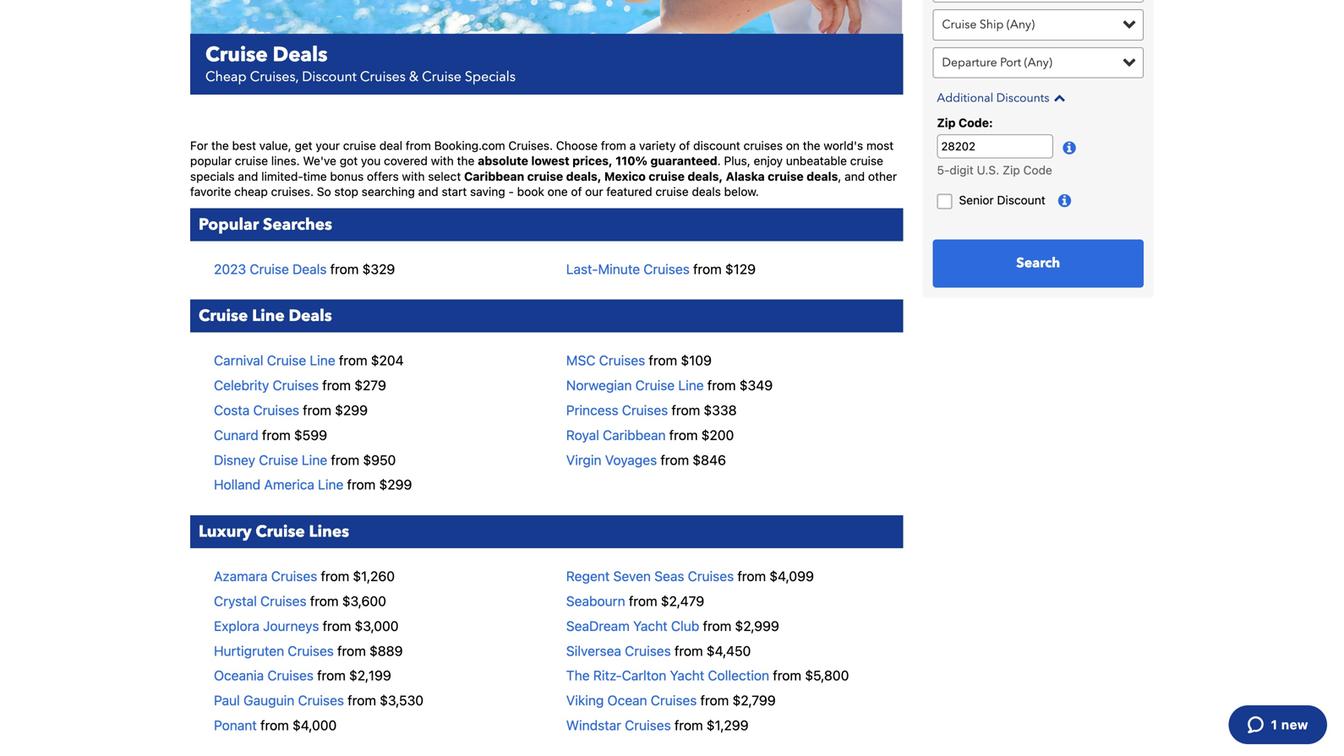 Task type: locate. For each thing, give the bounding box(es) containing it.
cruise line deals
[[199, 305, 332, 327]]

disney cruise line from $ 950
[[214, 452, 396, 468]]

1 horizontal spatial with
[[431, 154, 454, 168]]

alaska
[[726, 169, 765, 183]]

0 horizontal spatial the
[[211, 139, 229, 153]]

and right the ,
[[845, 169, 865, 183]]

azamara cruises from $ 1,260
[[214, 569, 395, 585]]

msc cruises from $ 109
[[566, 353, 712, 369]]

0 vertical spatial zip
[[937, 116, 956, 130]]

explora
[[214, 619, 260, 635]]

599
[[302, 427, 327, 443]]

5,800
[[814, 668, 849, 684]]

discount down code
[[997, 193, 1046, 207]]

,
[[838, 169, 842, 183]]

below.
[[724, 185, 759, 199]]

1 horizontal spatial deals
[[807, 169, 838, 183]]

0 vertical spatial any
[[1011, 17, 1032, 33]]

cruises right minute in the top left of the page
[[644, 261, 690, 277]]

variety
[[639, 139, 676, 153]]

1 vertical spatial 299
[[388, 477, 412, 493]]

cruises up "crystal cruises from $ 3,600"
[[271, 569, 317, 585]]

paul
[[214, 693, 240, 709]]

of inside for the best value, get your cruise deal from booking.com cruises. choose from a variety of discount cruises on the world's most popular cruise lines. we've got you covered with the
[[679, 139, 690, 153]]

from up 338
[[708, 378, 736, 394]]

line down 109
[[679, 378, 704, 394]]

oceania
[[214, 668, 264, 684]]

so
[[317, 185, 331, 199]]

2 vertical spatial deals
[[289, 305, 332, 327]]

cheap
[[234, 185, 268, 199]]

1 vertical spatial (
[[1025, 54, 1028, 71]]

any right ship
[[1011, 17, 1032, 33]]

299 down 950
[[388, 477, 412, 493]]

1 horizontal spatial yacht
[[670, 668, 705, 684]]

yacht up the "viking ocean cruises from $ 2,799"
[[670, 668, 705, 684]]

digit
[[950, 163, 974, 177]]

1 vertical spatial deals
[[293, 261, 327, 277]]

2023 cruise deals link
[[214, 261, 327, 277]]

additional discounts
[[937, 90, 1050, 106]]

0 horizontal spatial )
[[1032, 17, 1035, 33]]

0 horizontal spatial discount
[[302, 68, 357, 86]]

prices,
[[573, 154, 613, 168]]

cruises image
[[190, 0, 904, 34]]

silversea cruises link
[[566, 643, 671, 659]]

deals, down .
[[688, 169, 723, 183]]

110%
[[616, 154, 648, 168]]

cruise
[[343, 139, 376, 153], [235, 154, 268, 168], [851, 154, 884, 168], [527, 169, 563, 183], [649, 169, 685, 183], [768, 169, 804, 183], [656, 185, 689, 199]]

from down the ritz-carlton yacht collection from $ 5,800
[[701, 693, 729, 709]]

deals,
[[566, 169, 602, 183], [688, 169, 723, 183]]

the down 'booking.com'
[[457, 154, 475, 168]]

0 horizontal spatial deals
[[692, 185, 721, 199]]

0 vertical spatial deals
[[807, 169, 838, 183]]

cruise down most
[[851, 154, 884, 168]]

1 horizontal spatial caribbean
[[603, 427, 666, 443]]

( for cruise ship
[[1007, 17, 1011, 33]]

cruises inside cruise deals cheap cruises, discount cruises & cruise specials
[[360, 68, 406, 86]]

) up chevron up icon on the right of page
[[1049, 54, 1053, 71]]

deals, down the prices,
[[566, 169, 602, 183]]

None search field
[[923, 0, 1154, 298]]

from up 2,199
[[337, 643, 366, 659]]

senior discount information image
[[1059, 193, 1077, 210]]

5-
[[937, 163, 950, 177]]

) right ship
[[1032, 17, 1035, 33]]

0 horizontal spatial and
[[238, 169, 258, 183]]

1 horizontal spatial of
[[679, 139, 690, 153]]

1 vertical spatial yacht
[[670, 668, 705, 684]]

the up 'popular'
[[211, 139, 229, 153]]

deals inside ", and other favorite cheap cruises. so stop searching and start saving - book one of our featured cruise deals below."
[[692, 185, 721, 199]]

1 vertical spatial deals
[[692, 185, 721, 199]]

line for disney cruise line from $ 950
[[302, 452, 327, 468]]

279
[[363, 378, 386, 394]]

from up "hurtigruten cruises from $ 889"
[[323, 619, 351, 635]]

cruise down caribbean cruise deals, mexico cruise deals, alaska cruise deals
[[656, 185, 689, 199]]

1 horizontal spatial deals,
[[688, 169, 723, 183]]

of
[[679, 139, 690, 153], [571, 185, 582, 199]]

from down the "viking ocean cruises from $ 2,799"
[[675, 718, 703, 734]]

gauguin
[[244, 693, 295, 709]]

from down 2,199
[[348, 693, 376, 709]]

a
[[630, 139, 636, 153]]

0 vertical spatial (
[[1007, 17, 1011, 33]]

saving
[[470, 185, 505, 199]]

code:
[[959, 116, 993, 130]]

1 vertical spatial caribbean
[[603, 427, 666, 443]]

, and other favorite cheap cruises. so stop searching and start saving - book one of our featured cruise deals below.
[[190, 169, 897, 199]]

zip left code:
[[937, 116, 956, 130]]

line down 599 on the bottom left of the page
[[302, 452, 327, 468]]

costa cruises from $ 299
[[214, 403, 368, 419]]

0 horizontal spatial of
[[571, 185, 582, 199]]

virgin voyages from $ 846
[[566, 452, 726, 468]]

0 horizontal spatial yacht
[[633, 619, 668, 635]]

4,099
[[778, 569, 814, 585]]

cruises up journeys on the bottom left of the page
[[261, 594, 307, 610]]

cruises up carlton
[[625, 643, 671, 659]]

senior discount
[[959, 193, 1046, 207]]

from left 129
[[693, 261, 722, 277]]

popular
[[190, 154, 232, 168]]

ship
[[980, 17, 1004, 33]]

msc cruises link
[[566, 353, 645, 369]]

any
[[1011, 17, 1032, 33], [1028, 54, 1049, 71]]

299 down '279'
[[343, 403, 368, 419]]

the up unbeatable
[[803, 139, 821, 153]]

1,260
[[361, 569, 395, 585]]

departure
[[942, 54, 998, 71]]

of left the our
[[571, 185, 582, 199]]

last-minute cruises from $ 129
[[566, 261, 756, 277]]

carnival cruise line from $ 204
[[214, 353, 404, 369]]

1 vertical spatial discount
[[997, 193, 1046, 207]]

ponant from $ 4,000
[[214, 718, 337, 734]]

popular
[[199, 214, 259, 236]]

cruises up 4,000
[[298, 693, 344, 709]]

line up carnival cruise line link
[[252, 305, 285, 327]]

cruise down lowest
[[527, 169, 563, 183]]

cruises down explora journeys from $ 3,000
[[288, 643, 334, 659]]

from left "1,260"
[[321, 569, 349, 585]]

any right port
[[1028, 54, 1049, 71]]

search link
[[933, 240, 1144, 288]]

from left a
[[601, 139, 627, 153]]

caribbean up saving
[[464, 169, 525, 183]]

of up guaranteed
[[679, 139, 690, 153]]

deals down .
[[692, 185, 721, 199]]

0 horizontal spatial zip
[[937, 116, 956, 130]]

world's
[[824, 139, 864, 153]]

1 vertical spatial with
[[402, 169, 425, 183]]

0 vertical spatial deals
[[273, 41, 328, 69]]

1,299
[[715, 718, 749, 734]]

1 vertical spatial )
[[1049, 54, 1053, 71]]

cruise
[[942, 17, 977, 33], [206, 41, 268, 69], [422, 68, 462, 86], [250, 261, 289, 277], [199, 305, 248, 327], [267, 353, 306, 369], [636, 378, 675, 394], [259, 452, 298, 468], [256, 521, 305, 543]]

deals down searches
[[293, 261, 327, 277]]

0 horizontal spatial caribbean
[[464, 169, 525, 183]]

zip
[[937, 116, 956, 130], [1003, 163, 1021, 177]]

absolute lowest prices, 110% guaranteed
[[478, 154, 718, 168]]

luxury cruise lines link
[[190, 516, 904, 549]]

cunard
[[214, 427, 259, 443]]

1 horizontal spatial discount
[[997, 193, 1046, 207]]

cruise inside . plus, enjoy unbeatable cruise specials and limited-time bonus offers with select
[[851, 154, 884, 168]]

seadream yacht club from $ 2,999
[[566, 619, 780, 635]]

line for carnival cruise line from $ 204
[[310, 353, 335, 369]]

( right port
[[1025, 54, 1028, 71]]

discount right cruises,
[[302, 68, 357, 86]]

zip right u.s.
[[1003, 163, 1021, 177]]

0 vertical spatial )
[[1032, 17, 1035, 33]]

explora journeys link
[[214, 619, 319, 635]]

deal
[[380, 139, 403, 153]]

0 horizontal spatial (
[[1007, 17, 1011, 33]]

of inside ", and other favorite cheap cruises. so stop searching and start saving - book one of our featured cruise deals below."
[[571, 185, 582, 199]]

silversea cruises from $ 4,450
[[566, 643, 751, 659]]

from down paul gauguin cruises link on the bottom of page
[[260, 718, 289, 734]]

and up cheap
[[238, 169, 258, 183]]

with up select at the top
[[431, 154, 454, 168]]

1 horizontal spatial )
[[1049, 54, 1053, 71]]

resident discount information image
[[1063, 140, 1082, 157]]

from down club at bottom
[[675, 643, 703, 659]]

windstar
[[566, 718, 622, 734]]

line down the "disney cruise line from $ 950"
[[318, 477, 344, 493]]

cruises up paul gauguin cruises link on the bottom of page
[[268, 668, 314, 684]]

1 vertical spatial of
[[571, 185, 582, 199]]

1 horizontal spatial (
[[1025, 54, 1028, 71]]

limited-
[[261, 169, 303, 183]]

viking ocean cruises from $ 2,799
[[566, 693, 776, 709]]

1 deals, from the left
[[566, 169, 602, 183]]

1 horizontal spatial zip
[[1003, 163, 1021, 177]]

846
[[701, 452, 726, 468]]

cruise inside ", and other favorite cheap cruises. so stop searching and start saving - book one of our featured cruise deals below."
[[656, 185, 689, 199]]

cruise ship ( any )
[[942, 17, 1035, 33]]

windstar cruises link
[[566, 718, 671, 734]]

3,530
[[388, 693, 424, 709]]

caribbean up voyages at bottom
[[603, 427, 666, 443]]

discount inside cruise deals cheap cruises, discount cruises & cruise specials
[[302, 68, 357, 86]]

deals for cruise
[[293, 261, 327, 277]]

ocean
[[608, 693, 647, 709]]

yacht
[[633, 619, 668, 635], [670, 668, 705, 684]]

select
[[428, 169, 461, 183]]

$
[[362, 261, 371, 277], [726, 261, 734, 277], [371, 353, 379, 369], [681, 353, 689, 369], [355, 378, 363, 394], [740, 378, 748, 394], [335, 403, 343, 419], [704, 403, 712, 419], [294, 427, 302, 443], [702, 427, 710, 443], [363, 452, 371, 468], [693, 452, 701, 468], [379, 477, 388, 493], [353, 569, 361, 585], [770, 569, 778, 585], [342, 594, 351, 610], [661, 594, 669, 610], [355, 619, 363, 635], [735, 619, 744, 635], [370, 643, 378, 659], [707, 643, 715, 659], [349, 668, 358, 684], [805, 668, 814, 684], [380, 693, 388, 709], [733, 693, 741, 709], [293, 718, 301, 734], [707, 718, 715, 734]]

0 horizontal spatial 299
[[343, 403, 368, 419]]

and down select at the top
[[418, 185, 439, 199]]

0 horizontal spatial with
[[402, 169, 425, 183]]

1 vertical spatial zip
[[1003, 163, 1021, 177]]

with down the covered
[[402, 169, 425, 183]]

0 vertical spatial discount
[[302, 68, 357, 86]]

deals right cheap
[[273, 41, 328, 69]]

0 vertical spatial of
[[679, 139, 690, 153]]

you
[[361, 154, 381, 168]]

the
[[566, 668, 590, 684]]

departure port ( any )
[[942, 54, 1053, 71]]

deals inside cruise deals cheap cruises, discount cruises & cruise specials
[[273, 41, 328, 69]]

0 vertical spatial with
[[431, 154, 454, 168]]

princess cruises link
[[566, 403, 668, 419]]

cruise up got
[[343, 139, 376, 153]]

from down carnival cruise line from $ 204 at the top of the page
[[322, 378, 351, 394]]

line up celebrity cruises from $ 279
[[310, 353, 335, 369]]

0 vertical spatial 299
[[343, 403, 368, 419]]

we've
[[303, 154, 337, 168]]

deals down unbeatable
[[807, 169, 838, 183]]

discounts
[[997, 90, 1050, 106]]

cruises left &
[[360, 68, 406, 86]]

line for holland america line from $ 299
[[318, 477, 344, 493]]

( right ship
[[1007, 17, 1011, 33]]

cruises.
[[509, 139, 553, 153]]

1 horizontal spatial the
[[457, 154, 475, 168]]

0 horizontal spatial deals,
[[566, 169, 602, 183]]

deals up carnival cruise line from $ 204 at the top of the page
[[289, 305, 332, 327]]

deals
[[273, 41, 328, 69], [293, 261, 327, 277], [289, 305, 332, 327]]

yacht up silversea cruises from $ 4,450
[[633, 619, 668, 635]]

1 vertical spatial any
[[1028, 54, 1049, 71]]

from left 200
[[670, 427, 698, 443]]



Task type: describe. For each thing, give the bounding box(es) containing it.
choose
[[556, 139, 598, 153]]

3,000
[[363, 619, 399, 635]]

for the best value, get your cruise deal from booking.com cruises. choose from a variety of discount cruises on the world's most popular cruise lines. we've got you covered with the
[[190, 139, 894, 168]]

paul gauguin cruises link
[[214, 693, 344, 709]]

last-minute cruises link
[[566, 261, 690, 277]]

with inside for the best value, get your cruise deal from booking.com cruises. choose from a variety of discount cruises on the world's most popular cruise lines. we've got you covered with the
[[431, 154, 454, 168]]

cruises up costa cruises from $ 299
[[273, 378, 319, 394]]

from up 599 on the bottom left of the page
[[303, 403, 331, 419]]

norwegian cruise line link
[[566, 378, 704, 394]]

2 horizontal spatial the
[[803, 139, 821, 153]]

crystal cruises link
[[214, 594, 307, 610]]

any for departure port ( any )
[[1028, 54, 1049, 71]]

.
[[718, 154, 721, 168]]

journeys
[[263, 619, 319, 635]]

explora journeys from $ 3,000
[[214, 619, 399, 635]]

viking ocean cruises link
[[566, 693, 697, 709]]

our
[[585, 185, 603, 199]]

most
[[867, 139, 894, 153]]

searching
[[362, 185, 415, 199]]

favorite
[[190, 185, 231, 199]]

from up "disney cruise line" link on the left bottom of page
[[262, 427, 291, 443]]

from up explora journeys from $ 3,000
[[310, 594, 339, 610]]

seabourn from $ 2,479
[[566, 594, 705, 610]]

holland
[[214, 477, 261, 493]]

and inside . plus, enjoy unbeatable cruise specials and limited-time bonus offers with select
[[238, 169, 258, 183]]

0 vertical spatial yacht
[[633, 619, 668, 635]]

cruises down viking ocean cruises link on the bottom of the page
[[625, 718, 671, 734]]

2 deals, from the left
[[688, 169, 723, 183]]

the ritz-carlton yacht collection from $ 5,800
[[566, 668, 849, 684]]

viking
[[566, 693, 604, 709]]

windstar cruises from $ 1,299
[[566, 718, 749, 734]]

azamara
[[214, 569, 268, 585]]

2,479
[[669, 594, 705, 610]]

1 horizontal spatial and
[[418, 185, 439, 199]]

from up '279'
[[339, 353, 368, 369]]

u.s.
[[977, 163, 1000, 177]]

cruises up norwegian cruise line link
[[599, 353, 645, 369]]

cruise line deals link
[[190, 300, 904, 333]]

seadream yacht club link
[[566, 619, 700, 635]]

cunard link
[[214, 427, 259, 443]]

cheap
[[206, 68, 247, 86]]

line for norwegian cruise line from $ 349
[[679, 378, 704, 394]]

of for our
[[571, 185, 582, 199]]

1 horizontal spatial 299
[[388, 477, 412, 493]]

enjoy
[[754, 154, 783, 168]]

338
[[712, 403, 737, 419]]

on
[[786, 139, 800, 153]]

azamara cruises link
[[214, 569, 317, 585]]

cruise down the 'best'
[[235, 154, 268, 168]]

2,199
[[358, 668, 391, 684]]

specials
[[190, 169, 235, 183]]

got
[[340, 154, 358, 168]]

4,000
[[301, 718, 337, 734]]

seabourn link
[[566, 594, 626, 610]]

the ritz-carlton yacht collection link
[[566, 668, 770, 684]]

Zip Code: text field
[[937, 134, 1054, 159]]

collection
[[708, 668, 770, 684]]

) for cruise ship ( any )
[[1032, 17, 1035, 33]]

cruises up royal caribbean from $ 200
[[622, 403, 668, 419]]

ritz-
[[593, 668, 622, 684]]

from up 2,799
[[773, 668, 802, 684]]

cruises up 2,479
[[688, 569, 734, 585]]

oceania cruises link
[[214, 668, 314, 684]]

virgin
[[566, 452, 602, 468]]

from down regent seven seas cruises link
[[629, 594, 658, 610]]

from up paul gauguin cruises from $ 3,530
[[317, 668, 346, 684]]

from down royal caribbean from $ 200
[[661, 452, 689, 468]]

cruises up cunard from $ 599
[[253, 403, 299, 419]]

none search field containing search
[[923, 0, 1154, 298]]

200
[[710, 427, 734, 443]]

cruises down "the ritz-carlton yacht collection" link
[[651, 693, 697, 709]]

) for departure port ( any )
[[1049, 54, 1053, 71]]

voyages
[[605, 452, 657, 468]]

unbeatable
[[786, 154, 847, 168]]

get
[[295, 139, 313, 153]]

from down 'norwegian cruise line from $ 349'
[[672, 403, 700, 419]]

caribbean cruise deals, mexico cruise deals, alaska cruise deals
[[464, 169, 838, 183]]

of for discount
[[679, 139, 690, 153]]

204
[[379, 353, 404, 369]]

zip code:
[[937, 116, 993, 130]]

for
[[190, 139, 208, 153]]

your
[[316, 139, 340, 153]]

chevron up image
[[1050, 92, 1066, 104]]

stop
[[334, 185, 359, 199]]

royal caribbean link
[[566, 427, 666, 443]]

hurtigruten cruises link
[[214, 643, 334, 659]]

book
[[517, 185, 545, 199]]

specials
[[465, 68, 516, 86]]

from up 4,450
[[703, 619, 732, 635]]

any for cruise ship ( any )
[[1011, 17, 1032, 33]]

regent seven seas cruises from $ 4,099
[[566, 569, 814, 585]]

2 horizontal spatial and
[[845, 169, 865, 183]]

mexico
[[605, 169, 646, 183]]

offers
[[367, 169, 399, 183]]

best
[[232, 139, 256, 153]]

0 vertical spatial caribbean
[[464, 169, 525, 183]]

norwegian
[[566, 378, 632, 394]]

from up the covered
[[406, 139, 431, 153]]

from left 4,099 at the bottom right
[[738, 569, 766, 585]]

from up 'norwegian cruise line from $ 349'
[[649, 353, 678, 369]]

-
[[509, 185, 514, 199]]

one
[[548, 185, 568, 199]]

celebrity
[[214, 378, 269, 394]]

regent seven seas cruises link
[[566, 569, 734, 585]]

from left 329
[[330, 261, 359, 277]]

celebrity cruises from $ 279
[[214, 378, 386, 394]]

from down 950
[[347, 477, 376, 493]]

carnival
[[214, 353, 263, 369]]

holland america line link
[[214, 477, 344, 493]]

349
[[748, 378, 773, 394]]

with inside . plus, enjoy unbeatable cruise specials and limited-time bonus offers with select
[[402, 169, 425, 183]]

. plus, enjoy unbeatable cruise specials and limited-time bonus offers with select
[[190, 154, 884, 183]]

cruise down enjoy
[[768, 169, 804, 183]]

crystal
[[214, 594, 257, 610]]

time
[[303, 169, 327, 183]]

deals for line
[[289, 305, 332, 327]]

from left 950
[[331, 452, 360, 468]]

royal caribbean from $ 200
[[566, 427, 734, 443]]

cruises,
[[250, 68, 299, 86]]

cruise down guaranteed
[[649, 169, 685, 183]]

code
[[1024, 163, 1053, 177]]

( for departure port
[[1025, 54, 1028, 71]]



Task type: vqa. For each thing, say whether or not it's contained in the screenshot.


